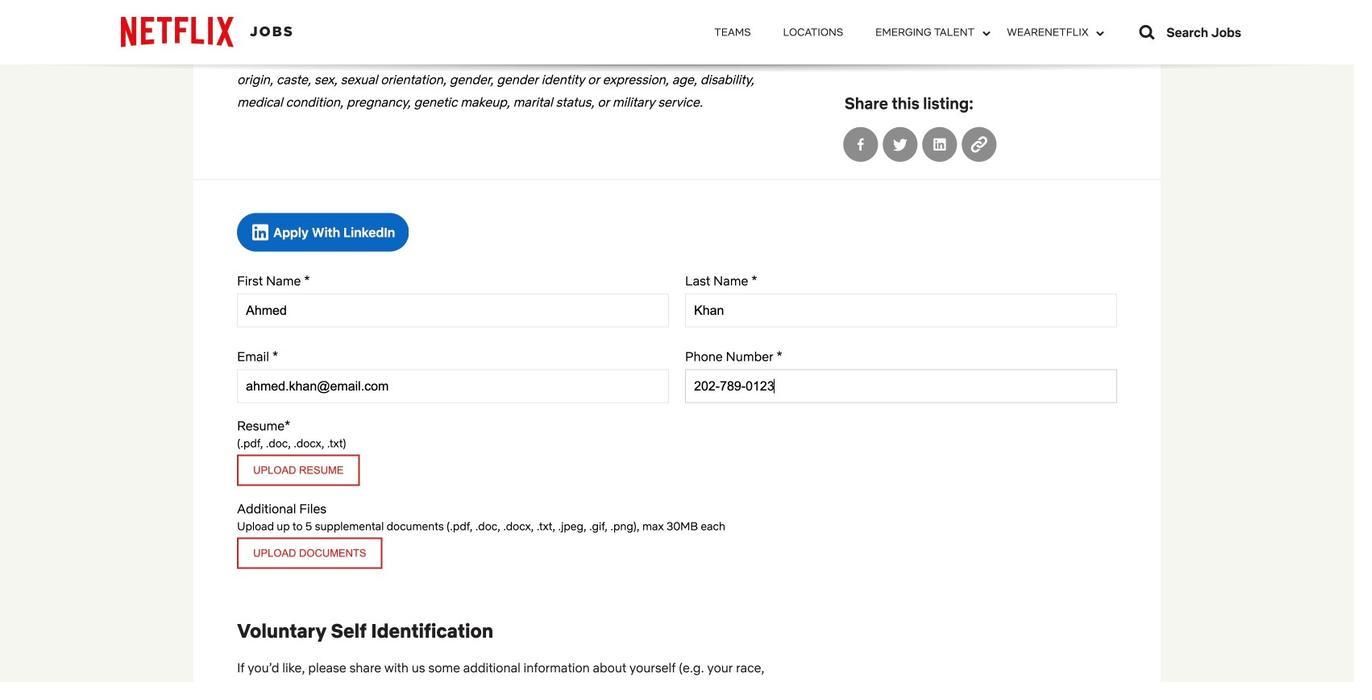 Task type: describe. For each thing, give the bounding box(es) containing it.
sabrina.spellman@netflix.com email field
[[237, 369, 669, 403]]

Sabrina text field
[[237, 294, 669, 328]]



Task type: locate. For each thing, give the bounding box(es) containing it.
Spellman text field
[[685, 294, 1117, 328]]



